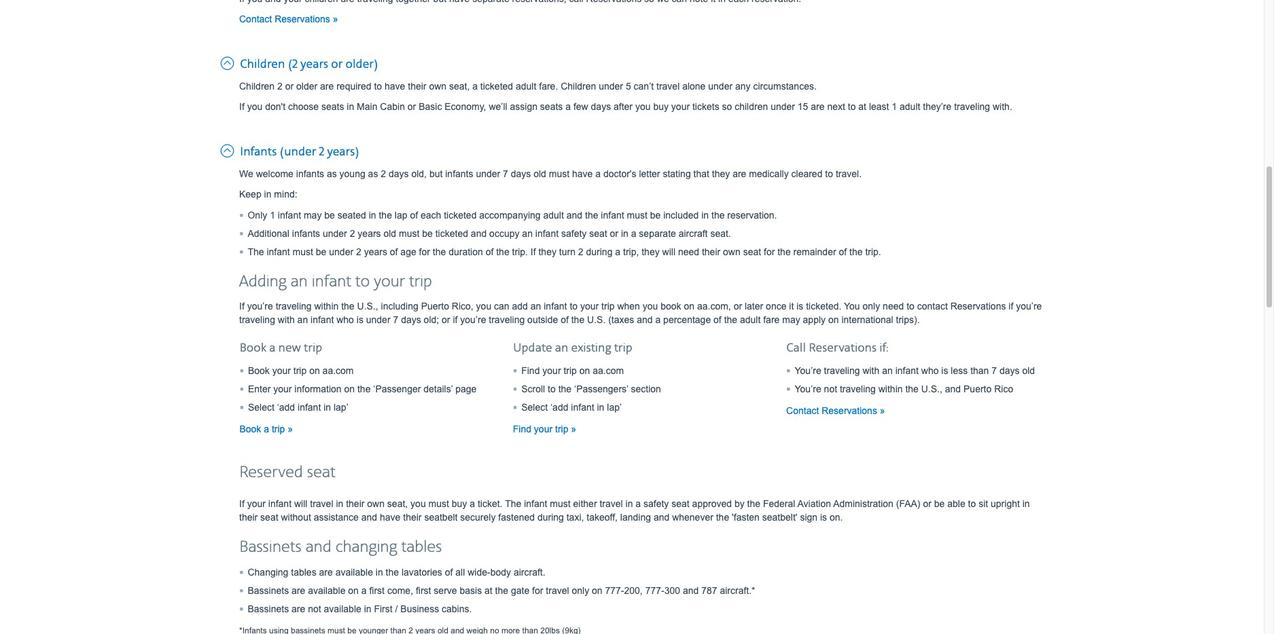 Task type: locate. For each thing, give the bounding box(es) containing it.
1 vertical spatial book
[[248, 366, 270, 376]]

cabins.
[[442, 604, 472, 615]]

own inside if your infant will travel in their own seat, you must buy a ticket. the infant must either travel in a safety seat approved by the federal aviation administration (faa) or be able to sit upright in their seat without assistance and have their seatbelt securely fastened during taxi, takeoff, landing and whenever the 'fasten seatbelt' sign is on.
[[367, 499, 385, 510]]

your
[[671, 101, 690, 112], [374, 272, 405, 292], [580, 301, 599, 312], [272, 366, 291, 376], [543, 366, 561, 376], [273, 384, 292, 395], [534, 424, 553, 435], [247, 499, 266, 510]]

years left age
[[364, 247, 387, 257]]

if for their
[[239, 499, 245, 510]]

who
[[337, 315, 354, 325], [922, 366, 939, 376]]

are
[[320, 81, 334, 92], [811, 101, 825, 112], [733, 168, 747, 179], [319, 567, 333, 578], [292, 586, 305, 597], [292, 604, 305, 615]]

an up new
[[297, 315, 308, 325]]

0 horizontal spatial may
[[304, 210, 322, 221]]

changing
[[336, 538, 397, 558]]

book left new
[[240, 341, 266, 356]]

2 vertical spatial bassinets
[[248, 604, 289, 615]]

must left the doctor's on the top
[[549, 168, 570, 179]]

bassinets are available on a first come, first serve basis at the gate for travel only on 777-200, 777-300 and 787 aircraft.*
[[248, 586, 756, 597]]

1 horizontal spatial contact
[[787, 406, 819, 416]]

or right (faa)
[[923, 499, 932, 510]]

0 vertical spatial contact
[[239, 13, 272, 24]]

travel
[[657, 81, 680, 92], [310, 499, 333, 510], [600, 499, 623, 510], [546, 586, 569, 597]]

may inside if you're traveling within the u.s., including puerto rico, you can add an infant to your trip when you book on aa.com, or later once it is ticketed. you only need to contact reservations if you're traveling with an infant who is under 7 days old; or if you're traveling outside of the u.s. (taxes and a percentage of the adult fare may apply on international trips).
[[783, 315, 801, 325]]

on up scroll to the 'passengers' section
[[580, 366, 590, 376]]

wide-
[[468, 567, 491, 578]]

in right keep
[[264, 189, 272, 200]]

0 horizontal spatial need
[[678, 247, 700, 257]]

may left "seated"
[[304, 210, 322, 221]]

business
[[401, 604, 439, 615]]

available up bassinets are not available in first / business cabins.
[[308, 586, 346, 597]]

in up trip,
[[621, 228, 629, 239]]

travel.
[[836, 168, 862, 179]]

0 vertical spatial have
[[385, 81, 405, 92]]

0 vertical spatial puerto
[[421, 301, 449, 312]]

0 horizontal spatial as
[[327, 168, 337, 179]]

of right outside
[[561, 315, 569, 325]]

777-
[[605, 586, 624, 597], [646, 586, 665, 597]]

without
[[281, 512, 311, 523]]

0 vertical spatial old
[[534, 168, 546, 179]]

have
[[385, 81, 405, 92], [572, 168, 593, 179], [380, 512, 401, 523]]

once
[[766, 301, 787, 312]]

1 select from the left
[[248, 402, 274, 413]]

u.s., left including
[[357, 301, 378, 312]]

traveling
[[955, 101, 990, 112], [276, 301, 312, 312], [239, 315, 275, 325], [489, 315, 525, 325], [824, 366, 860, 376], [840, 384, 876, 395]]

the down you're traveling with an infant who is less than 7 days old
[[906, 384, 919, 395]]

your inside if your infant will travel in their own seat, you must buy a ticket. the infant must either travel in a safety seat approved by the federal aviation administration (faa) or be able to sit upright in their seat without assistance and have their seatbelt securely fastened during taxi, takeoff, landing and whenever the 'fasten seatbelt' sign is on.
[[247, 499, 266, 510]]

0 horizontal spatial seat,
[[387, 499, 408, 510]]

scroll to the 'passengers' section
[[522, 384, 661, 395]]

large image
[[220, 141, 237, 159]]

contact reservations for the rightmost contact reservations link
[[787, 406, 880, 416]]

2 horizontal spatial 7
[[992, 366, 997, 376]]

2 vertical spatial old
[[1023, 366, 1035, 376]]

days inside if you're traveling within the u.s., including puerto rico, you can add an infant to your trip when you book on aa.com, or later once it is ticketed. you only need to contact reservations if you're traveling with an infant who is under 7 days old; or if you're traveling outside of the u.s. (taxes and a percentage of the adult fare may apply on international trips).
[[401, 315, 421, 325]]

contact up children (2 years or older) link in the top left of the page
[[239, 13, 272, 24]]

find
[[522, 366, 540, 376], [513, 424, 532, 435]]

0 vertical spatial find
[[522, 366, 540, 376]]

the down aa.com,
[[724, 315, 738, 325]]

buy down can't
[[654, 101, 669, 112]]

0 vertical spatial the
[[248, 247, 264, 257]]

if inside if your infant will travel in their own seat, you must buy a ticket. the infant must either travel in a safety seat approved by the federal aviation administration (faa) or be able to sit upright in their seat without assistance and have their seatbelt securely fastened during taxi, takeoff, landing and whenever the 'fasten seatbelt' sign is on.
[[239, 499, 245, 510]]

0 vertical spatial 7
[[503, 168, 508, 179]]

only 1 infant may be seated in the lap of each ticketed accompanying adult and the infant must be included in the reservation.
[[248, 210, 777, 221]]

under
[[599, 81, 623, 92], [708, 81, 733, 92], [771, 101, 795, 112], [476, 168, 500, 179], [323, 228, 347, 239], [329, 247, 354, 257], [366, 315, 391, 325]]

if for main
[[239, 101, 245, 112]]

is left on.
[[820, 512, 827, 523]]

find down scroll
[[513, 424, 532, 435]]

a
[[473, 81, 478, 92], [566, 101, 571, 112], [596, 168, 601, 179], [631, 228, 637, 239], [615, 247, 621, 257], [656, 315, 661, 325], [269, 341, 276, 356], [264, 424, 269, 435], [470, 499, 475, 510], [636, 499, 641, 510], [361, 586, 367, 597]]

200,
[[624, 586, 643, 597]]

0 horizontal spatial lap'
[[334, 402, 349, 413]]

0 horizontal spatial will
[[294, 499, 308, 510]]

contact reservations link up children (2 years or older) link in the top left of the page
[[239, 13, 338, 24]]

the left 'passenger
[[358, 384, 371, 395]]

older
[[296, 81, 318, 92]]

'add up find your trip link
[[551, 402, 569, 413]]

be up adding an infant to your trip
[[316, 247, 327, 257]]

1 horizontal spatial who
[[922, 366, 939, 376]]

they for during
[[642, 247, 660, 257]]

seats down 'fare.'
[[540, 101, 563, 112]]

puerto up old;
[[421, 301, 449, 312]]

0 vertical spatial contact reservations
[[239, 13, 333, 24]]

assign
[[510, 101, 538, 112]]

select 'add infant in lap'
[[248, 402, 349, 413], [522, 402, 622, 413]]

2 vertical spatial years
[[364, 247, 387, 257]]

1 vertical spatial have
[[572, 168, 593, 179]]

2 vertical spatial book
[[240, 424, 261, 435]]

aa.com up 'passengers'
[[593, 366, 624, 376]]

'add up the book a trip link
[[277, 402, 295, 413]]

of down additional infants under 2 years old must be ticketed and occupy an infant safety seat or in a separate aircraft seat.
[[486, 247, 494, 257]]

1 horizontal spatial not
[[824, 384, 838, 395]]

landing
[[621, 512, 651, 523]]

1 horizontal spatial puerto
[[964, 384, 992, 395]]

0 horizontal spatial 777-
[[605, 586, 624, 597]]

duration
[[449, 247, 483, 257]]

fastened
[[498, 512, 535, 523]]

next
[[828, 101, 846, 112]]

available
[[336, 567, 373, 578], [308, 586, 346, 597], [324, 604, 361, 615]]

1 horizontal spatial trip.
[[866, 247, 881, 257]]

2 as from the left
[[368, 168, 378, 179]]

contact reservations link
[[239, 13, 338, 24], [787, 406, 885, 416]]

1 horizontal spatial aa.com
[[593, 366, 624, 376]]

1 horizontal spatial may
[[783, 315, 801, 325]]

1 vertical spatial find
[[513, 424, 532, 435]]

on up bassinets are not available in first / business cabins.
[[348, 586, 359, 597]]

sit
[[979, 499, 988, 510]]

the down the find your trip on aa.com
[[559, 384, 572, 395]]

to up update an existing trip
[[570, 301, 578, 312]]

the down adding an infant to your trip
[[341, 301, 355, 312]]

0 vertical spatial safety
[[561, 228, 587, 239]]

1 horizontal spatial tables
[[401, 538, 442, 558]]

2 horizontal spatial you're
[[1016, 301, 1042, 312]]

old right than
[[1023, 366, 1035, 376]]

1 'add from the left
[[277, 402, 295, 413]]

1 vertical spatial may
[[783, 315, 801, 325]]

will inside if your infant will travel in their own seat, you must buy a ticket. the infant must either travel in a safety seat approved by the federal aviation administration (faa) or be able to sit upright in their seat without assistance and have their seatbelt securely fastened during taxi, takeoff, landing and whenever the 'fasten seatbelt' sign is on.
[[294, 499, 308, 510]]

1 horizontal spatial 1
[[892, 101, 897, 112]]

assistance
[[314, 512, 359, 523]]

need up the trips).
[[883, 301, 904, 312]]

rico,
[[452, 301, 474, 312]]

the infant must be under 2 years of age for the duration of the trip. if they turn 2 during a trip, they will need their own seat for the remainder of the trip.
[[248, 247, 881, 257]]

own
[[429, 81, 447, 92], [723, 247, 741, 257], [367, 499, 385, 510]]

to right next
[[848, 101, 856, 112]]

0 vertical spatial ticketed
[[480, 81, 513, 92]]

'fasten
[[732, 512, 760, 523]]

the down additional
[[248, 247, 264, 257]]

occupy
[[489, 228, 520, 239]]

5
[[626, 81, 631, 92]]

changing
[[248, 567, 288, 578]]

least
[[869, 101, 889, 112]]

of right remainder
[[839, 247, 847, 257]]

the right remainder
[[850, 247, 863, 257]]

cleared
[[792, 168, 823, 179]]

1 vertical spatial contact reservations
[[787, 406, 880, 416]]

the left the u.s.
[[571, 315, 585, 325]]

1 vertical spatial need
[[883, 301, 904, 312]]

can't
[[634, 81, 654, 92]]

2 select 'add infant in lap' from the left
[[522, 402, 622, 413]]

puerto for rico
[[964, 384, 992, 395]]

aa.com
[[323, 366, 354, 376], [593, 366, 624, 376]]

1 horizontal spatial lap'
[[607, 402, 622, 413]]

1 as from the left
[[327, 168, 337, 179]]

u.s., inside if you're traveling within the u.s., including puerto rico, you can add an infant to your trip when you book on aa.com, or later once it is ticketed. you only need to contact reservations if you're traveling with an infant who is under 7 days old; or if you're traveling outside of the u.s. (taxes and a percentage of the adult fare may apply on international trips).
[[357, 301, 378, 312]]

1 vertical spatial at
[[485, 586, 493, 597]]

separate
[[639, 228, 676, 239]]

2 'add from the left
[[551, 402, 569, 413]]

0 horizontal spatial aa.com
[[323, 366, 354, 376]]

0 vertical spatial available
[[336, 567, 373, 578]]

older)
[[346, 57, 378, 72]]

1 vertical spatial only
[[572, 586, 589, 597]]

on left '200,'
[[592, 586, 603, 597]]

seats right choose at the top left of the page
[[322, 101, 344, 112]]

7 down including
[[393, 315, 399, 325]]

0 vertical spatial you're
[[795, 366, 822, 376]]

2 aa.com from the left
[[593, 366, 624, 376]]

1 horizontal spatial select 'add infant in lap'
[[522, 402, 622, 413]]

0 horizontal spatial you're
[[247, 301, 273, 312]]

if left don't
[[239, 101, 245, 112]]

0 horizontal spatial buy
[[452, 499, 467, 510]]

the left remainder
[[778, 247, 791, 257]]

available left first
[[324, 604, 361, 615]]

u.s., for and
[[922, 384, 943, 395]]

under down including
[[366, 315, 391, 325]]

children
[[240, 57, 285, 72], [239, 81, 275, 92], [561, 81, 596, 92]]

any
[[735, 81, 751, 92]]

will up without
[[294, 499, 308, 510]]

reservations inside if you're traveling within the u.s., including puerto rico, you can add an infant to your trip when you book on aa.com, or later once it is ticketed. you only need to contact reservations if you're traveling with an infant who is under 7 days old; or if you're traveling outside of the u.s. (taxes and a percentage of the adult fare may apply on international trips).
[[951, 301, 1006, 312]]

1 vertical spatial contact reservations link
[[787, 406, 885, 416]]

1 vertical spatial 1
[[270, 210, 275, 221]]

or inside if your infant will travel in their own seat, you must buy a ticket. the infant must either travel in a safety seat approved by the federal aviation administration (faa) or be able to sit upright in their seat without assistance and have their seatbelt securely fastened during taxi, takeoff, landing and whenever the 'fasten seatbelt' sign is on.
[[923, 499, 932, 510]]

their left seatbelt
[[403, 512, 422, 523]]

we
[[239, 168, 253, 179]]

for right gate
[[532, 586, 543, 597]]

trip down the (taxes
[[614, 341, 633, 356]]

a up 'securely'
[[470, 499, 475, 510]]

the inside if your infant will travel in their own seat, you must buy a ticket. the infant must either travel in a safety seat approved by the federal aviation administration (faa) or be able to sit upright in their seat without assistance and have their seatbelt securely fastened during taxi, takeoff, landing and whenever the 'fasten seatbelt' sign is on.
[[505, 499, 522, 510]]

1 horizontal spatial u.s.,
[[922, 384, 943, 395]]

0 horizontal spatial within
[[314, 301, 339, 312]]

1 vertical spatial ticketed
[[444, 210, 477, 221]]

1 horizontal spatial as
[[368, 168, 378, 179]]

seat, up economy, at the left top
[[449, 81, 470, 92]]

2 you're from the top
[[795, 384, 822, 395]]

1 vertical spatial within
[[879, 384, 903, 395]]

1 you're from the top
[[795, 366, 822, 376]]

0 horizontal spatial trip.
[[512, 247, 528, 257]]

1 vertical spatial the
[[505, 499, 522, 510]]

find your trip
[[513, 424, 571, 435]]

0 horizontal spatial safety
[[561, 228, 587, 239]]

0 vertical spatial bassinets
[[239, 538, 302, 558]]

gate
[[511, 586, 530, 597]]

1 vertical spatial own
[[723, 247, 741, 257]]

u.s.
[[587, 315, 606, 325]]

if:
[[880, 341, 889, 356]]

book up enter
[[248, 366, 270, 376]]

old up the only 1 infant may be seated in the lap of each ticketed accompanying adult and the infant must be included in the reservation.
[[534, 168, 546, 179]]

'passengers'
[[574, 384, 629, 395]]

0 vertical spatial may
[[304, 210, 322, 221]]

trip inside if you're traveling within the u.s., including puerto rico, you can add an infant to your trip when you book on aa.com, or later once it is ticketed. you only need to contact reservations if you're traveling with an infant who is under 7 days old; or if you're traveling outside of the u.s. (taxes and a percentage of the adult fare may apply on international trips).
[[602, 301, 615, 312]]

but
[[430, 168, 443, 179]]

they right trip,
[[642, 247, 660, 257]]

2 first from the left
[[416, 586, 431, 597]]

if you don't choose seats in main cabin or basic economy, we'll assign seats a few days after you buy your tickets so children under 15 are next to at least 1 adult they're traveling with.
[[239, 101, 1013, 112]]

u.s., down you're traveling with an infant who is less than 7 days old
[[922, 384, 943, 395]]

puerto inside if you're traveling within the u.s., including puerto rico, you can add an infant to your trip when you book on aa.com, or later once it is ticketed. you only need to contact reservations if you're traveling with an infant who is under 7 days old; or if you're traveling outside of the u.s. (taxes and a percentage of the adult fare may apply on international trips).
[[421, 301, 449, 312]]

0 horizontal spatial old
[[384, 228, 396, 239]]

years
[[301, 57, 328, 72], [358, 228, 381, 239], [364, 247, 387, 257]]

adult up assign
[[516, 81, 537, 92]]

1 select 'add infant in lap' from the left
[[248, 402, 349, 413]]

1 horizontal spatial they
[[642, 247, 660, 257]]

an right occupy
[[522, 228, 533, 239]]

if inside if you're traveling within the u.s., including puerto rico, you can add an infant to your trip when you book on aa.com, or later once it is ticketed. you only need to contact reservations if you're traveling with an infant who is under 7 days old; or if you're traveling outside of the u.s. (taxes and a percentage of the adult fare may apply on international trips).
[[239, 301, 245, 312]]

2 horizontal spatial they
[[712, 168, 730, 179]]

who left the "less"
[[922, 366, 939, 376]]

1 horizontal spatial only
[[863, 301, 880, 312]]

select for book
[[248, 402, 274, 413]]

2 vertical spatial ticketed
[[436, 228, 468, 239]]

your up the u.s.
[[580, 301, 599, 312]]

within for you're
[[314, 301, 339, 312]]

must up age
[[399, 228, 420, 239]]

whenever
[[672, 512, 714, 523]]

reserved
[[239, 463, 303, 483]]

a up bassinets are not available in first / business cabins.
[[361, 586, 367, 597]]

you're not traveling within the u.s., and puerto rico
[[795, 384, 1014, 395]]

apply
[[803, 315, 826, 325]]

7 inside if you're traveling within the u.s., including puerto rico, you can add an infant to your trip when you book on aa.com, or later once it is ticketed. you only need to contact reservations if you're traveling with an infant who is under 7 days old; or if you're traveling outside of the u.s. (taxes and a percentage of the adult fare may apply on international trips).
[[393, 315, 399, 325]]

lavatories
[[402, 567, 442, 578]]

book for book a new trip
[[240, 341, 266, 356]]

lap' for update an existing trip
[[607, 402, 622, 413]]

children left (2
[[240, 57, 285, 72]]

your inside if you're traveling within the u.s., including puerto rico, you can add an infant to your trip when you book on aa.com, or later once it is ticketed. you only need to contact reservations if you're traveling with an infant who is under 7 days old; or if you're traveling outside of the u.s. (taxes and a percentage of the adult fare may apply on international trips).
[[580, 301, 599, 312]]

old;
[[424, 315, 439, 325]]

lap' down enter your information on the 'passenger details' page
[[334, 402, 349, 413]]

you're for you're not traveling within the u.s., and puerto rico
[[795, 384, 822, 395]]

1 lap' from the left
[[334, 402, 349, 413]]

contact reservations for contact reservations link to the top
[[239, 13, 333, 24]]

1 vertical spatial will
[[294, 499, 308, 510]]

infant
[[278, 210, 301, 221], [601, 210, 624, 221], [536, 228, 559, 239], [267, 247, 290, 257], [312, 272, 351, 292], [544, 301, 567, 312], [311, 315, 334, 325], [896, 366, 919, 376], [298, 402, 321, 413], [571, 402, 595, 413], [268, 499, 292, 510], [524, 499, 547, 510]]

1 right only
[[270, 210, 275, 221]]

1 aa.com from the left
[[323, 366, 354, 376]]

1 horizontal spatial select
[[522, 402, 548, 413]]

0 vertical spatial own
[[429, 81, 447, 92]]

'add for a
[[277, 402, 295, 413]]

ticketed
[[480, 81, 513, 92], [444, 210, 477, 221], [436, 228, 468, 239]]

1 horizontal spatial own
[[429, 81, 447, 92]]

1 horizontal spatial seat,
[[449, 81, 470, 92]]

on right information on the bottom left
[[344, 384, 355, 395]]

not down call reservations if:
[[824, 384, 838, 395]]

u.s.,
[[357, 301, 378, 312], [922, 384, 943, 395]]

with inside if you're traveling within the u.s., including puerto rico, you can add an infant to your trip when you book on aa.com, or later once it is ticketed. you only need to contact reservations if you're traveling with an infant who is under 7 days old; or if you're traveling outside of the u.s. (taxes and a percentage of the adult fare may apply on international trips).
[[278, 315, 295, 325]]

update
[[513, 341, 552, 356]]

to right scroll
[[548, 384, 556, 395]]

1 horizontal spatial the
[[505, 499, 522, 510]]

securely
[[460, 512, 496, 523]]

infants
[[296, 168, 324, 179], [445, 168, 473, 179], [292, 228, 320, 239]]

aa.com for update an existing trip
[[593, 366, 624, 376]]

during left taxi,
[[538, 512, 564, 523]]

need down 'aircraft'
[[678, 247, 700, 257]]

(2
[[288, 57, 298, 72]]

1 vertical spatial contact
[[787, 406, 819, 416]]

1 horizontal spatial safety
[[644, 499, 669, 510]]

a down book on the top right of the page
[[656, 315, 661, 325]]

to left sit
[[968, 499, 976, 510]]

a down enter
[[264, 424, 269, 435]]

0 horizontal spatial select
[[248, 402, 274, 413]]

own up basic
[[429, 81, 447, 92]]

select 'add infant in lap' down information on the bottom left
[[248, 402, 349, 413]]

reservations right contact
[[951, 301, 1006, 312]]

1 vertical spatial puerto
[[964, 384, 992, 395]]

reservations
[[275, 13, 330, 24], [951, 301, 1006, 312], [809, 341, 877, 356], [822, 406, 878, 416]]

0 vertical spatial only
[[863, 301, 880, 312]]

not down bassinets and changing tables
[[308, 604, 321, 615]]

7
[[503, 168, 508, 179], [393, 315, 399, 325], [992, 366, 997, 376]]

on up percentage
[[684, 301, 695, 312]]

within inside if you're traveling within the u.s., including puerto rico, you can add an infant to your trip when you book on aa.com, or later once it is ticketed. you only need to contact reservations if you're traveling with an infant who is under 7 days old; or if you're traveling outside of the u.s. (taxes and a percentage of the adult fare may apply on international trips).
[[314, 301, 339, 312]]

trip down scroll to the 'passengers' section
[[555, 424, 569, 435]]

2
[[277, 81, 283, 92], [319, 145, 325, 160], [381, 168, 386, 179], [350, 228, 355, 239], [356, 247, 361, 257], [578, 247, 584, 257]]

less
[[951, 366, 968, 376]]

add
[[512, 301, 528, 312]]

1 vertical spatial if
[[453, 315, 458, 325]]

upright
[[991, 499, 1020, 510]]

seat, up changing
[[387, 499, 408, 510]]

2 vertical spatial have
[[380, 512, 401, 523]]

1 horizontal spatial buy
[[654, 101, 669, 112]]

and down assistance
[[306, 538, 331, 558]]

to
[[374, 81, 382, 92], [848, 101, 856, 112], [825, 168, 833, 179], [355, 272, 370, 292], [570, 301, 578, 312], [907, 301, 915, 312], [548, 384, 556, 395], [968, 499, 976, 510]]

(taxes
[[608, 315, 634, 325]]

within
[[314, 301, 339, 312], [879, 384, 903, 395]]

serve
[[434, 586, 457, 597]]

1 vertical spatial seat,
[[387, 499, 408, 510]]

1 horizontal spatial during
[[586, 247, 613, 257]]

to inside if your infant will travel in their own seat, you must buy a ticket. the infant must either travel in a safety seat approved by the federal aviation administration (faa) or be able to sit upright in their seat without assistance and have their seatbelt securely fastened during taxi, takeoff, landing and whenever the 'fasten seatbelt' sign is on.
[[968, 499, 976, 510]]

who inside if you're traveling within the u.s., including puerto rico, you can add an infant to your trip when you book on aa.com, or later once it is ticketed. you only need to contact reservations if you're traveling with an infant who is under 7 days old; or if you're traveling outside of the u.s. (taxes and a percentage of the adult fare may apply on international trips).
[[337, 315, 354, 325]]

have up changing
[[380, 512, 401, 523]]

they for letter
[[712, 168, 730, 179]]

infants
[[240, 145, 277, 160]]

book
[[240, 341, 266, 356], [248, 366, 270, 376], [240, 424, 261, 435]]

0 horizontal spatial contact
[[239, 13, 272, 24]]

will down separate
[[662, 247, 676, 257]]

if
[[1009, 301, 1014, 312], [453, 315, 458, 325]]

you're for you're traveling with an infant who is less than 7 days old
[[795, 366, 822, 376]]

an right adding
[[291, 272, 308, 292]]

1 vertical spatial buy
[[452, 499, 467, 510]]

2 lap' from the left
[[607, 402, 622, 413]]

0 horizontal spatial contact reservations link
[[239, 13, 338, 24]]

2 select from the left
[[522, 402, 548, 413]]

reservations up children (2 years or older) link in the top left of the page
[[275, 13, 330, 24]]



Task type: describe. For each thing, give the bounding box(es) containing it.
tickets
[[693, 101, 720, 112]]

large image
[[220, 53, 237, 71]]

(faa)
[[896, 499, 921, 510]]

lap' for book a new trip
[[334, 402, 349, 413]]

0 horizontal spatial 1
[[270, 210, 275, 221]]

we'll
[[489, 101, 508, 112]]

international
[[842, 315, 894, 325]]

federal
[[763, 499, 796, 510]]

your down scroll
[[534, 424, 553, 435]]

1 horizontal spatial contact reservations link
[[787, 406, 885, 416]]

in up landing at the bottom of the page
[[626, 499, 633, 510]]

0 vertical spatial 1
[[892, 101, 897, 112]]

details'
[[424, 384, 453, 395]]

takeoff,
[[587, 512, 618, 523]]

book a trip link
[[240, 424, 293, 435]]

'passenger
[[373, 384, 421, 395]]

travel right gate
[[546, 586, 569, 597]]

is inside if your infant will travel in their own seat, you must buy a ticket. the infant must either travel in a safety seat approved by the federal aviation administration (faa) or be able to sit upright in their seat without assistance and have their seatbelt securely fastened during taxi, takeoff, landing and whenever the 'fasten seatbelt' sign is on.
[[820, 512, 827, 523]]

1 trip. from the left
[[512, 247, 528, 257]]

call reservations if:
[[787, 341, 889, 356]]

sign
[[800, 512, 818, 523]]

be left "seated"
[[324, 210, 335, 221]]

days right few
[[591, 101, 611, 112]]

welcome
[[256, 168, 294, 179]]

if your infant will travel in their own seat, you must buy a ticket. the infant must either travel in a safety seat approved by the federal aviation administration (faa) or be able to sit upright in their seat without assistance and have their seatbelt securely fastened during taxi, takeoff, landing and whenever the 'fasten seatbelt' sign is on.
[[239, 499, 1030, 523]]

15
[[798, 101, 809, 112]]

under up adding an infant to your trip
[[329, 247, 354, 257]]

0 vertical spatial need
[[678, 247, 700, 257]]

reservations down international
[[809, 341, 877, 356]]

bassinets for bassinets are not available in first / business cabins.
[[248, 604, 289, 615]]

select 'add infant in lap' for existing
[[522, 402, 622, 413]]

the down occupy
[[496, 247, 510, 257]]

alone
[[683, 81, 706, 92]]

children 2 or older are required to have their own seat, a ticketed adult fare. children under 5 can't travel alone under any circumstances.
[[239, 81, 817, 92]]

0 horizontal spatial at
[[485, 586, 493, 597]]

adult inside if you're traveling within the u.s., including puerto rico, you can add an infant to your trip when you book on aa.com, or later once it is ticketed. you only need to contact reservations if you're traveling with an infant who is under 7 days old; or if you're traveling outside of the u.s. (taxes and a percentage of the adult fare may apply on international trips).
[[740, 315, 761, 325]]

all
[[456, 567, 465, 578]]

in up 'aircraft'
[[702, 210, 709, 221]]

contact for the rightmost contact reservations link
[[787, 406, 819, 416]]

required
[[337, 81, 372, 92]]

available for not
[[324, 604, 361, 615]]

1 horizontal spatial you're
[[460, 315, 486, 325]]

trip up reserved
[[272, 424, 285, 435]]

have inside if your infant will travel in their own seat, you must buy a ticket. the infant must either travel in a safety seat approved by the federal aviation administration (faa) or be able to sit upright in their seat without assistance and have their seatbelt securely fastened during taxi, takeoff, landing and whenever the 'fasten seatbelt' sign is on.
[[380, 512, 401, 523]]

existing
[[571, 341, 612, 356]]

under left the 5
[[599, 81, 623, 92]]

the up 'come,'
[[386, 567, 399, 578]]

2 777- from the left
[[646, 586, 665, 597]]

contact for contact reservations link to the top
[[239, 13, 272, 24]]

bassinets for bassinets and changing tables
[[239, 538, 302, 558]]

children
[[735, 101, 768, 112]]

0 horizontal spatial tables
[[291, 567, 317, 578]]

your right enter
[[273, 384, 292, 395]]

fare.
[[539, 81, 558, 92]]

seat.
[[711, 228, 731, 239]]

a left new
[[269, 341, 276, 356]]

0 horizontal spatial only
[[572, 586, 589, 597]]

few
[[574, 101, 588, 112]]

and left 787 at the right bottom of the page
[[683, 586, 699, 597]]

find for find your trip on aa.com
[[522, 366, 540, 376]]

under up accompanying
[[476, 168, 500, 179]]

by
[[735, 499, 745, 510]]

300
[[665, 586, 680, 597]]

select for update
[[522, 402, 548, 413]]

reserved seat
[[239, 463, 336, 483]]

under left 15
[[771, 101, 795, 112]]

0 vertical spatial during
[[586, 247, 613, 257]]

able
[[948, 499, 966, 510]]

0 vertical spatial if
[[1009, 301, 1014, 312]]

0 vertical spatial seat,
[[449, 81, 470, 92]]

or left separate
[[610, 228, 619, 239]]

travel up takeoff, at the bottom left
[[600, 499, 623, 510]]

seatbelt
[[424, 512, 458, 523]]

1 seats from the left
[[322, 101, 344, 112]]

new
[[278, 341, 301, 356]]

a inside if you're traveling within the u.s., including puerto rico, you can add an infant to your trip when you book on aa.com, or later once it is ticketed. you only need to contact reservations if you're traveling with an infant who is under 7 days old; or if you're traveling outside of the u.s. (taxes and a percentage of the adult fare may apply on international trips).
[[656, 315, 661, 325]]

adult up the infant must be under 2 years of age for the duration of the trip. if they turn 2 during a trip, they will need their own seat for the remainder of the trip.
[[543, 210, 564, 221]]

your up including
[[374, 272, 405, 292]]

on up information on the bottom left
[[309, 366, 320, 376]]

than
[[971, 366, 989, 376]]

can
[[494, 301, 510, 312]]

must up separate
[[627, 210, 648, 221]]

0 vertical spatial will
[[662, 247, 676, 257]]

be inside if your infant will travel in their own seat, you must buy a ticket. the infant must either travel in a safety seat approved by the federal aviation administration (faa) or be able to sit upright in their seat without assistance and have their seatbelt securely fastened during taxi, takeoff, landing and whenever the 'fasten seatbelt' sign is on.
[[934, 499, 945, 510]]

0 horizontal spatial the
[[248, 247, 264, 257]]

or left 'older)'
[[331, 57, 343, 72]]

if left the turn
[[531, 247, 536, 257]]

included
[[664, 210, 699, 221]]

mind:
[[274, 189, 297, 200]]

a up trip,
[[631, 228, 637, 239]]

1 horizontal spatial 7
[[503, 168, 508, 179]]

with.
[[993, 101, 1013, 112]]

seatbelt'
[[763, 512, 798, 523]]

a up landing at the bottom of the page
[[636, 499, 641, 510]]

when
[[617, 301, 640, 312]]

0 vertical spatial not
[[824, 384, 838, 395]]

days up rico
[[1000, 366, 1020, 376]]

section
[[631, 384, 661, 395]]

to up main
[[374, 81, 382, 92]]

0 vertical spatial buy
[[654, 101, 669, 112]]

the down approved
[[716, 512, 730, 523]]

children up few
[[561, 81, 596, 92]]

trip down new
[[294, 366, 307, 376]]

aircraft
[[679, 228, 708, 239]]

days left old,
[[389, 168, 409, 179]]

1 vertical spatial who
[[922, 366, 939, 376]]

travel up assistance
[[310, 499, 333, 510]]

trip down update an existing trip
[[564, 366, 577, 376]]

years)
[[327, 145, 360, 160]]

need inside if you're traveling within the u.s., including puerto rico, you can add an infant to your trip when you book on aa.com, or later once it is ticketed. you only need to contact reservations if you're traveling with an infant who is under 7 days old; or if you're traveling outside of the u.s. (taxes and a percentage of the adult fare may apply on international trips).
[[883, 301, 904, 312]]

only inside if you're traveling within the u.s., including puerto rico, you can add an infant to your trip when you book on aa.com, or later once it is ticketed. you only need to contact reservations if you're traveling with an infant who is under 7 days old; or if you're traveling outside of the u.s. (taxes and a percentage of the adult fare may apply on international trips).
[[863, 301, 880, 312]]

find for find your trip
[[513, 424, 532, 435]]

keep
[[239, 189, 262, 200]]

1 vertical spatial available
[[308, 586, 346, 597]]

1 horizontal spatial for
[[532, 586, 543, 597]]

trip up including
[[409, 272, 432, 292]]

scroll
[[522, 384, 545, 395]]

1 first from the left
[[369, 586, 385, 597]]

medically
[[749, 168, 789, 179]]

ticketed.
[[806, 301, 842, 312]]

to left travel.
[[825, 168, 833, 179]]

book for book your trip on aa.com
[[248, 366, 270, 376]]

0 horizontal spatial if
[[453, 315, 458, 325]]

1 vertical spatial years
[[358, 228, 381, 239]]

find your trip on aa.com
[[522, 366, 624, 376]]

1 horizontal spatial at
[[859, 101, 867, 112]]

seat down reservation.
[[743, 247, 761, 257]]

to down "seated"
[[355, 272, 370, 292]]

don't
[[265, 101, 286, 112]]

2 seats from the left
[[540, 101, 563, 112]]

and down the "less"
[[945, 384, 961, 395]]

enter
[[248, 384, 271, 395]]

call
[[787, 341, 806, 356]]

or left basic
[[408, 101, 416, 112]]

and up 'duration'
[[471, 228, 487, 239]]

your down alone
[[671, 101, 690, 112]]

2 trip. from the left
[[866, 247, 881, 257]]

seat left without
[[260, 512, 278, 523]]

if for including
[[239, 301, 245, 312]]

their up basic
[[408, 81, 427, 92]]

turn
[[559, 247, 576, 257]]

taxi,
[[567, 512, 584, 523]]

u.s., for including
[[357, 301, 378, 312]]

a left trip,
[[615, 247, 621, 257]]

you right after
[[636, 101, 651, 112]]

stating
[[663, 168, 691, 179]]

enter your information on the 'passenger details' page
[[248, 384, 477, 395]]

you inside if your infant will travel in their own seat, you must buy a ticket. the infant must either travel in a safety seat approved by the federal aviation administration (faa) or be able to sit upright in their seat without assistance and have their seatbelt securely fastened during taxi, takeoff, landing and whenever the 'fasten seatbelt' sign is on.
[[411, 499, 426, 510]]

their up assistance
[[346, 499, 365, 510]]

puerto for rico,
[[421, 301, 449, 312]]

or right old;
[[442, 315, 450, 325]]

you left don't
[[247, 101, 263, 112]]

seat up "whenever"
[[672, 499, 690, 510]]

2 horizontal spatial for
[[764, 247, 775, 257]]

and right landing at the bottom of the page
[[654, 512, 670, 523]]

of left all
[[445, 567, 453, 578]]

you left can
[[476, 301, 492, 312]]

2 vertical spatial 7
[[992, 366, 997, 376]]

doctor's
[[604, 168, 637, 179]]

young
[[340, 168, 366, 179]]

children for children (2 years or older)
[[240, 57, 285, 72]]

0 vertical spatial years
[[301, 57, 328, 72]]

2 horizontal spatial old
[[1023, 366, 1035, 376]]

is down adding an infant to your trip
[[357, 315, 364, 325]]

1 vertical spatial old
[[384, 228, 396, 239]]

including
[[381, 301, 419, 312]]

seat, inside if your infant will travel in their own seat, you must buy a ticket. the infant must either travel in a safety seat approved by the federal aviation administration (faa) or be able to sit upright in their seat without assistance and have their seatbelt securely fastened during taxi, takeoff, landing and whenever the 'fasten seatbelt' sign is on.
[[387, 499, 408, 510]]

days up the only 1 infant may be seated in the lap of each ticketed accompanying adult and the infant must be included in the reservation.
[[511, 168, 531, 179]]

within for not
[[879, 384, 903, 395]]

old,
[[412, 168, 427, 179]]

0 horizontal spatial not
[[308, 604, 321, 615]]

their down seat.
[[702, 247, 721, 257]]

it
[[789, 301, 794, 312]]

either
[[573, 499, 597, 510]]

787
[[702, 586, 718, 597]]

and up changing
[[361, 512, 377, 523]]

aa.com for book a new trip
[[323, 366, 354, 376]]

each
[[421, 210, 441, 221]]

book
[[661, 301, 682, 312]]

to up the trips).
[[907, 301, 915, 312]]

0 horizontal spatial they
[[539, 247, 557, 257]]

during inside if your infant will travel in their own seat, you must buy a ticket. the infant must either travel in a safety seat approved by the federal aviation administration (faa) or be able to sit upright in their seat without assistance and have their seatbelt securely fastened during taxi, takeoff, landing and whenever the 'fasten seatbelt' sign is on.
[[538, 512, 564, 523]]

only
[[248, 210, 267, 221]]

in down 'passengers'
[[597, 402, 605, 413]]

main
[[357, 101, 378, 112]]

we welcome infants as young as 2 days old, but infants under 7 days old must have a doctor's letter stating that they are medically cleared to travel.
[[239, 168, 862, 179]]

or left later
[[734, 301, 742, 312]]

/
[[395, 604, 398, 615]]

or left the older
[[285, 81, 294, 92]]

the down body
[[495, 586, 509, 597]]

infants (under 2 years) link
[[220, 141, 360, 160]]

aviation
[[798, 499, 831, 510]]

on down ticketed. on the top right of page
[[829, 315, 839, 325]]

1 777- from the left
[[605, 586, 624, 597]]

'add for an
[[551, 402, 569, 413]]

age
[[401, 247, 416, 257]]

the up the infant must be under 2 years of age for the duration of the trip. if they turn 2 during a trip, they will need their own seat for the remainder of the trip.
[[585, 210, 598, 221]]

seat up assistance
[[307, 463, 336, 483]]

aircraft.
[[514, 567, 546, 578]]

in up assistance
[[336, 499, 343, 510]]

trip,
[[623, 247, 639, 257]]

of down aa.com,
[[714, 315, 722, 325]]

buy inside if your infant will travel in their own seat, you must buy a ticket. the infant must either travel in a safety seat approved by the federal aviation administration (faa) or be able to sit upright in their seat without assistance and have their seatbelt securely fastened during taxi, takeoff, landing and whenever the 'fasten seatbelt' sign is on.
[[452, 499, 467, 510]]

available for are
[[336, 567, 373, 578]]

an up the find your trip on aa.com
[[555, 341, 569, 356]]

select 'add infant in lap' for new
[[248, 402, 349, 413]]

1 horizontal spatial old
[[534, 168, 546, 179]]

percentage
[[664, 315, 711, 325]]

and inside if you're traveling within the u.s., including puerto rico, you can add an infant to your trip when you book on aa.com, or later once it is ticketed. you only need to contact reservations if you're traveling with an infant who is under 7 days old; or if you're traveling outside of the u.s. (taxes and a percentage of the adult fare may apply on international trips).
[[637, 315, 653, 325]]

aircraft.*
[[720, 586, 756, 597]]

in down information on the bottom left
[[324, 402, 331, 413]]

remainder
[[794, 247, 837, 257]]

infants down infants (under 2 years)
[[296, 168, 324, 179]]

basis
[[460, 586, 482, 597]]

reservations down the you're not traveling within the u.s., and puerto rico
[[822, 406, 878, 416]]

0 horizontal spatial for
[[419, 247, 430, 257]]

(under
[[280, 145, 316, 160]]

a up economy, at the left top
[[473, 81, 478, 92]]

seat up the infant must be under 2 years of age for the duration of the trip. if they turn 2 during a trip, they will need their own seat for the remainder of the trip.
[[589, 228, 607, 239]]

aa.com,
[[697, 301, 731, 312]]

book for book a trip
[[240, 424, 261, 435]]

children for children 2 or older are required to have their own seat, a ticketed adult fare. children under 5 can't travel alone under any circumstances.
[[239, 81, 275, 92]]

their left without
[[239, 512, 258, 523]]

contact
[[917, 301, 948, 312]]

is right it
[[797, 301, 804, 312]]

0 vertical spatial contact reservations link
[[239, 13, 338, 24]]

bassinets are not available in first / business cabins.
[[248, 604, 472, 615]]

trip right new
[[304, 341, 322, 356]]

additional infants under 2 years old must be ticketed and occupy an infant safety seat or in a separate aircraft seat.
[[248, 228, 731, 239]]

the up seat.
[[712, 210, 725, 221]]

the left lap at the left
[[379, 210, 392, 221]]

under down "seated"
[[323, 228, 347, 239]]

book a trip
[[240, 424, 288, 435]]

a left few
[[566, 101, 571, 112]]

in left first
[[364, 604, 372, 615]]

must up seatbelt
[[429, 499, 449, 510]]

safety inside if your infant will travel in their own seat, you must buy a ticket. the infant must either travel in a safety seat approved by the federal aviation administration (faa) or be able to sit upright in their seat without assistance and have their seatbelt securely fastened during taxi, takeoff, landing and whenever the 'fasten seatbelt' sign is on.
[[644, 499, 669, 510]]

0 vertical spatial tables
[[401, 538, 442, 558]]

fare
[[764, 315, 780, 325]]

under inside if you're traveling within the u.s., including puerto rico, you can add an infant to your trip when you book on aa.com, or later once it is ticketed. you only need to contact reservations if you're traveling with an infant who is under 7 days old; or if you're traveling outside of the u.s. (taxes and a percentage of the adult fare may apply on international trips).
[[366, 315, 391, 325]]

1 horizontal spatial with
[[863, 366, 880, 376]]

in right "seated"
[[369, 210, 376, 221]]

2 horizontal spatial own
[[723, 247, 741, 257]]

bassinets for bassinets are available on a first come, first serve basis at the gate for travel only on 777-200, 777-300 and 787 aircraft.*
[[248, 586, 289, 597]]

body
[[491, 567, 511, 578]]



Task type: vqa. For each thing, say whether or not it's contained in the screenshot.
SFO corresponding to 12:00 PM
no



